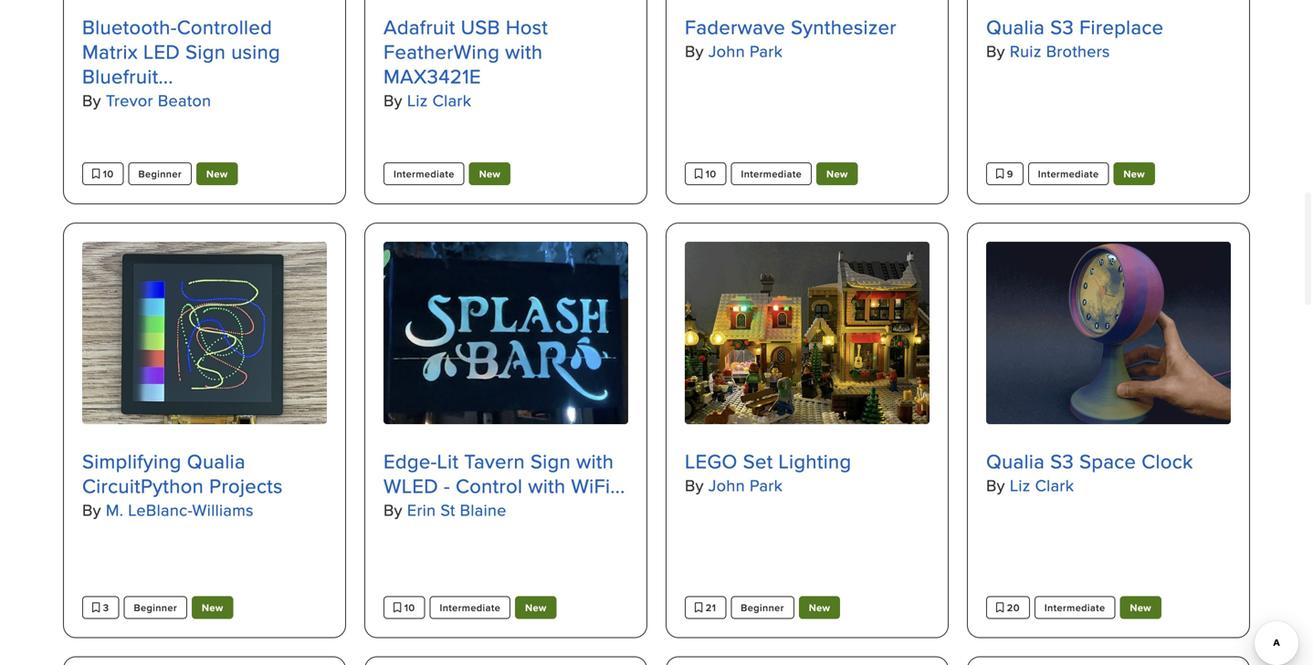 Task type: locate. For each thing, give the bounding box(es) containing it.
park
[[750, 39, 783, 63], [750, 474, 783, 497]]

liz clark link left space
[[1010, 474, 1074, 497]]

liz clark link for liz
[[1010, 474, 1074, 497]]

john park link for lego
[[708, 474, 783, 497]]

3
[[100, 601, 109, 616]]

clark
[[433, 89, 471, 112], [1035, 474, 1074, 497]]

wled
[[384, 472, 438, 500]]

new for qualia s3 space clock
[[1130, 601, 1151, 616]]

lit
[[437, 447, 459, 476]]

park inside the lego set lighting by john park
[[750, 474, 783, 497]]

2 park from the top
[[750, 474, 783, 497]]

blaine
[[460, 498, 507, 522]]

lego
[[685, 447, 738, 476]]

0 vertical spatial liz clark link
[[407, 89, 471, 112]]

lighting
[[778, 447, 852, 476]]

sign right led
[[186, 38, 226, 66]]

liz clark link
[[407, 89, 471, 112], [1010, 474, 1074, 497]]

by inside edge-lit tavern sign with wled - control with wifi... by erin st blaine
[[384, 498, 403, 522]]

beginner right 21
[[741, 601, 784, 616]]

10 for faderwave synthesizer
[[703, 167, 716, 181]]

0 vertical spatial s3
[[1050, 13, 1074, 41]]

qualia inside qualia s3 space clock by liz clark
[[986, 447, 1045, 476]]

1 vertical spatial john
[[708, 474, 745, 497]]

0 vertical spatial liz
[[407, 89, 428, 112]]

1 vertical spatial park
[[750, 474, 783, 497]]

s3 left space
[[1050, 447, 1074, 476]]

0 horizontal spatial liz clark link
[[407, 89, 471, 112]]

s3 for fireplace
[[1050, 13, 1074, 41]]

park inside faderwave synthesizer by john park
[[750, 39, 783, 63]]

1 horizontal spatial sign
[[531, 447, 571, 476]]

adafruit usb host featherwing with max3421e link
[[384, 13, 628, 91]]

edge-
[[384, 447, 437, 476]]

max3421e
[[384, 62, 481, 91]]

1 vertical spatial clark
[[1035, 474, 1074, 497]]

sign inside edge-lit tavern sign with wled - control with wifi... by erin st blaine
[[531, 447, 571, 476]]

simplifying
[[82, 447, 181, 476]]

1 vertical spatial john park link
[[708, 474, 783, 497]]

with inside adafruit usb host featherwing with max3421e by liz clark
[[505, 38, 543, 66]]

1 vertical spatial liz clark link
[[1010, 474, 1074, 497]]

synthesizer
[[791, 13, 897, 41]]

projects
[[209, 472, 283, 500]]

9
[[1004, 167, 1013, 181]]

20
[[1004, 601, 1020, 616]]

liz
[[407, 89, 428, 112], [1010, 474, 1031, 497]]

new for bluetooth-controlled matrix led sign using bluefruit...
[[206, 167, 228, 181]]

sign left wifi...
[[531, 447, 571, 476]]

2 john from the top
[[708, 474, 745, 497]]

with
[[505, 38, 543, 66], [576, 447, 614, 476], [528, 472, 566, 500]]

0 vertical spatial john park link
[[708, 39, 783, 63]]

qualia inside qualia s3 fireplace by ruiz brothers
[[986, 13, 1045, 41]]

beginner right 3
[[134, 601, 177, 616]]

sign inside bluetooth-controlled matrix led sign using bluefruit... by trevor beaton
[[186, 38, 226, 66]]

simplifying qualia circuitpython projects link
[[82, 447, 327, 500]]

by inside bluetooth-controlled matrix led sign using bluefruit... by trevor beaton
[[82, 89, 101, 112]]

new
[[206, 167, 228, 181], [479, 167, 500, 181], [827, 167, 848, 181], [1124, 167, 1145, 181], [202, 601, 223, 616], [525, 601, 547, 616], [809, 601, 830, 616], [1130, 601, 1151, 616]]

0 vertical spatial john
[[708, 39, 745, 63]]

intermediate
[[394, 167, 454, 181], [741, 167, 802, 181], [1038, 167, 1099, 181], [440, 601, 501, 616], [1044, 601, 1105, 616]]

leblanc-
[[128, 498, 192, 522]]

with for featherwing
[[505, 38, 543, 66]]

s3
[[1050, 13, 1074, 41], [1050, 447, 1074, 476]]

lego set lighting by john park
[[685, 447, 852, 497]]

2 s3 from the top
[[1050, 447, 1074, 476]]

0 horizontal spatial liz
[[407, 89, 428, 112]]

adafruit
[[384, 13, 455, 41]]

qualia s3 space clock link
[[986, 447, 1231, 476]]

0 horizontal spatial 10
[[100, 167, 114, 181]]

by inside faderwave synthesizer by john park
[[685, 39, 704, 63]]

new for simplifying qualia circuitpython projects
[[202, 601, 223, 616]]

host
[[506, 13, 548, 41]]

1 park from the top
[[750, 39, 783, 63]]

bluetooth-
[[82, 13, 177, 41]]

st
[[441, 498, 455, 522]]

2 john park link from the top
[[708, 474, 783, 497]]

beginner
[[138, 167, 182, 181], [134, 601, 177, 616], [741, 601, 784, 616]]

1 vertical spatial sign
[[531, 447, 571, 476]]

led
[[143, 38, 180, 66]]

10
[[100, 167, 114, 181], [703, 167, 716, 181], [401, 601, 415, 616]]

0 horizontal spatial sign
[[186, 38, 226, 66]]

beaton
[[158, 89, 211, 112]]

1 horizontal spatial clark
[[1035, 474, 1074, 497]]

0 vertical spatial park
[[750, 39, 783, 63]]

john park link
[[708, 39, 783, 63], [708, 474, 783, 497]]

john
[[708, 39, 745, 63], [708, 474, 745, 497]]

0 vertical spatial clark
[[433, 89, 471, 112]]

2 horizontal spatial 10
[[703, 167, 716, 181]]

liz clark link down featherwing
[[407, 89, 471, 112]]

0 vertical spatial sign
[[186, 38, 226, 66]]

park right lego in the right of the page
[[750, 474, 783, 497]]

21
[[703, 601, 716, 616]]

1 horizontal spatial 10
[[401, 601, 415, 616]]

1 vertical spatial liz
[[1010, 474, 1031, 497]]

using
[[231, 38, 280, 66]]

1 horizontal spatial liz
[[1010, 474, 1031, 497]]

new for lego set lighting
[[809, 601, 830, 616]]

clark left space
[[1035, 474, 1074, 497]]

1 vertical spatial s3
[[1050, 447, 1074, 476]]

featherwing
[[384, 38, 500, 66]]

0 horizontal spatial clark
[[433, 89, 471, 112]]

s3 inside qualia s3 space clock by liz clark
[[1050, 447, 1074, 476]]

clark down featherwing
[[433, 89, 471, 112]]

beginner down trevor beaton link
[[138, 167, 182, 181]]

qualia s3 space clock by liz clark
[[986, 447, 1193, 497]]

1 john park link from the top
[[708, 39, 783, 63]]

beginner for bluefruit...
[[138, 167, 182, 181]]

qualia
[[986, 13, 1045, 41], [187, 447, 246, 476], [986, 447, 1045, 476]]

liz left space
[[1010, 474, 1031, 497]]

s3 inside qualia s3 fireplace by ruiz brothers
[[1050, 13, 1074, 41]]

sign
[[186, 38, 226, 66], [531, 447, 571, 476]]

controlled
[[177, 13, 272, 41]]

1 john from the top
[[708, 39, 745, 63]]

s3 for space
[[1050, 447, 1074, 476]]

by
[[685, 39, 704, 63], [986, 39, 1005, 63], [82, 89, 101, 112], [384, 89, 403, 112], [685, 474, 704, 497], [986, 474, 1005, 497], [82, 498, 101, 522], [384, 498, 403, 522]]

qualia for qualia s3 space clock
[[986, 447, 1045, 476]]

1 s3 from the top
[[1050, 13, 1074, 41]]

qualia inside simplifying qualia circuitpython projects by m. leblanc-williams
[[187, 447, 246, 476]]

1 horizontal spatial liz clark link
[[1010, 474, 1074, 497]]

intermediate for brothers
[[1038, 167, 1099, 181]]

by inside qualia s3 fireplace by ruiz brothers
[[986, 39, 1005, 63]]

brothers
[[1046, 39, 1110, 63]]

wifi...
[[571, 472, 625, 500]]

new for faderwave synthesizer
[[827, 167, 848, 181]]

park left synthesizer in the top right of the page
[[750, 39, 783, 63]]

10 for edge-lit tavern sign with wled - control with wifi...
[[401, 601, 415, 616]]

s3 right ruiz
[[1050, 13, 1074, 41]]

john park link for faderwave
[[708, 39, 783, 63]]

liz down featherwing
[[407, 89, 428, 112]]



Task type: vqa. For each thing, say whether or not it's contained in the screenshot.


Task type: describe. For each thing, give the bounding box(es) containing it.
space
[[1079, 447, 1136, 476]]

liz inside adafruit usb host featherwing with max3421e by liz clark
[[407, 89, 428, 112]]

sample qualia project in use image
[[82, 242, 327, 425]]

new for qualia s3 fireplace
[[1124, 167, 1145, 181]]

williams
[[192, 498, 254, 522]]

control
[[456, 472, 523, 500]]

liz inside qualia s3 space clock by liz clark
[[1010, 474, 1031, 497]]

edge-lit tavern sign with wled - control with wifi... by erin st blaine
[[384, 447, 625, 522]]

beginner for leblanc-
[[134, 601, 177, 616]]

tavern
[[464, 447, 525, 476]]

by inside simplifying qualia circuitpython projects by m. leblanc-williams
[[82, 498, 101, 522]]

john inside the lego set lighting by john park
[[708, 474, 745, 497]]

trevor beaton link
[[106, 89, 211, 112]]

-
[[444, 472, 450, 500]]

ruiz
[[1010, 39, 1042, 63]]

erin st blaine link
[[407, 498, 507, 522]]

bluefruit...
[[82, 62, 173, 91]]

fireplace
[[1079, 13, 1164, 41]]

usb
[[461, 13, 500, 41]]

faderwave synthesizer by john park
[[685, 13, 897, 63]]

trevor
[[106, 89, 153, 112]]

edge-lit tavern sign with wled - control with wifi... link
[[384, 447, 628, 500]]

m.
[[106, 498, 124, 522]]

by inside the lego set lighting by john park
[[685, 474, 704, 497]]

adafruit usb host featherwing with max3421e by liz clark
[[384, 13, 548, 112]]

lego set lighting link
[[685, 447, 930, 476]]

10 for bluetooth-controlled matrix led sign using bluefruit...
[[100, 167, 114, 181]]

john inside faderwave synthesizer by john park
[[708, 39, 745, 63]]

new for edge-lit tavern sign with wled - control with wifi...
[[525, 601, 547, 616]]

ruiz brothers link
[[1010, 39, 1110, 63]]

erin
[[407, 498, 436, 522]]

qualia s3 fireplace link
[[986, 13, 1231, 41]]

bluetooth-controlled matrix led sign using bluefruit... link
[[82, 13, 327, 91]]

bluetooth-controlled matrix led sign using bluefruit... by trevor beaton
[[82, 13, 280, 112]]

intermediate for wled
[[440, 601, 501, 616]]

faderwave
[[685, 13, 785, 41]]

qualia for qualia s3 fireplace
[[986, 13, 1045, 41]]

liz clark link for max3421e
[[407, 89, 471, 112]]

clock
[[1142, 447, 1193, 476]]

simplifying qualia circuitpython projects by m. leblanc-williams
[[82, 447, 283, 522]]

m. leblanc-williams link
[[106, 498, 254, 522]]

qualia s3 fireplace by ruiz brothers
[[986, 13, 1164, 63]]

by inside qualia s3 space clock by liz clark
[[986, 474, 1005, 497]]

clark inside adafruit usb host featherwing with max3421e by liz clark
[[433, 89, 471, 112]]

intermediate for liz
[[1044, 601, 1105, 616]]

matrix
[[82, 38, 138, 66]]

faderwave synthesizer link
[[685, 13, 930, 41]]

by inside adafruit usb host featherwing with max3421e by liz clark
[[384, 89, 403, 112]]

with for sign
[[576, 447, 614, 476]]

set
[[743, 447, 773, 476]]

clark inside qualia s3 space clock by liz clark
[[1035, 474, 1074, 497]]

circuitpython
[[82, 472, 204, 500]]



